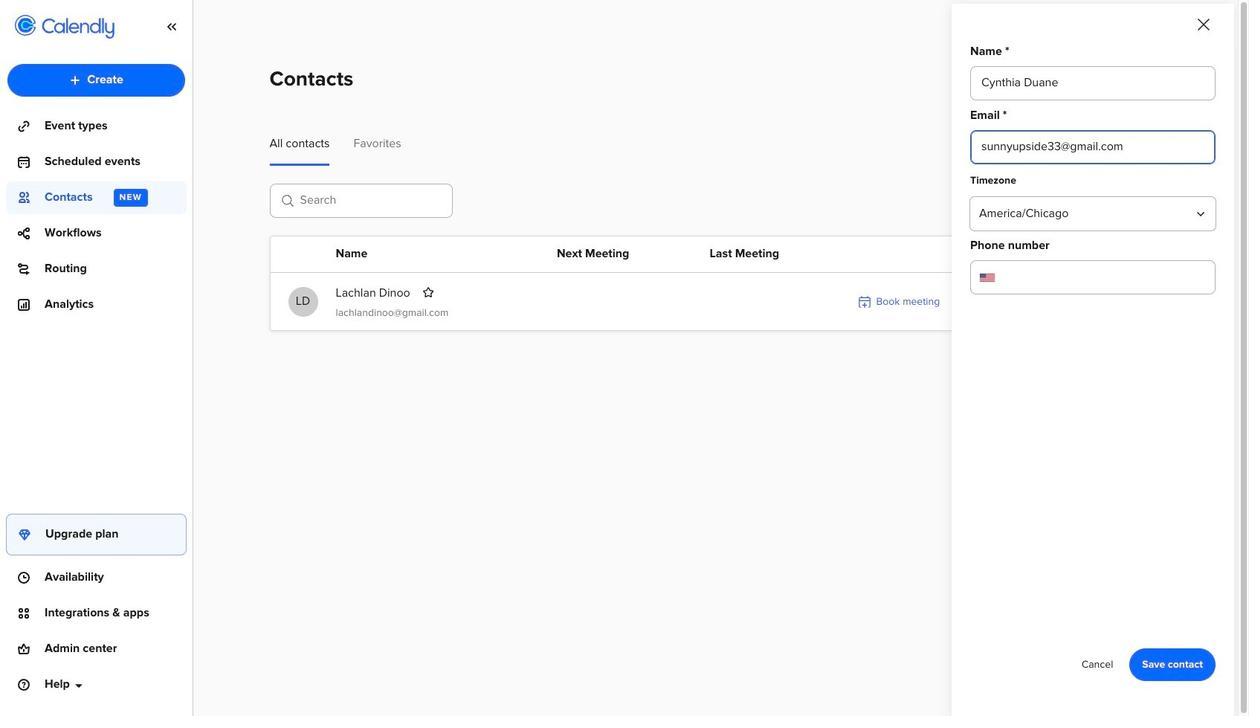 Task type: describe. For each thing, give the bounding box(es) containing it.
main navigation element
[[0, 0, 193, 716]]

Search field
[[270, 184, 452, 218]]

calendly image
[[42, 18, 115, 39]]

set up the basics progress progress bar
[[1051, 675, 1096, 683]]



Task type: locate. For each thing, give the bounding box(es) containing it.
None telephone field
[[970, 260, 1216, 294]]

None text field
[[970, 66, 1216, 100], [970, 130, 1216, 164], [970, 66, 1216, 100], [970, 130, 1216, 164]]

None search field
[[270, 184, 452, 224]]



